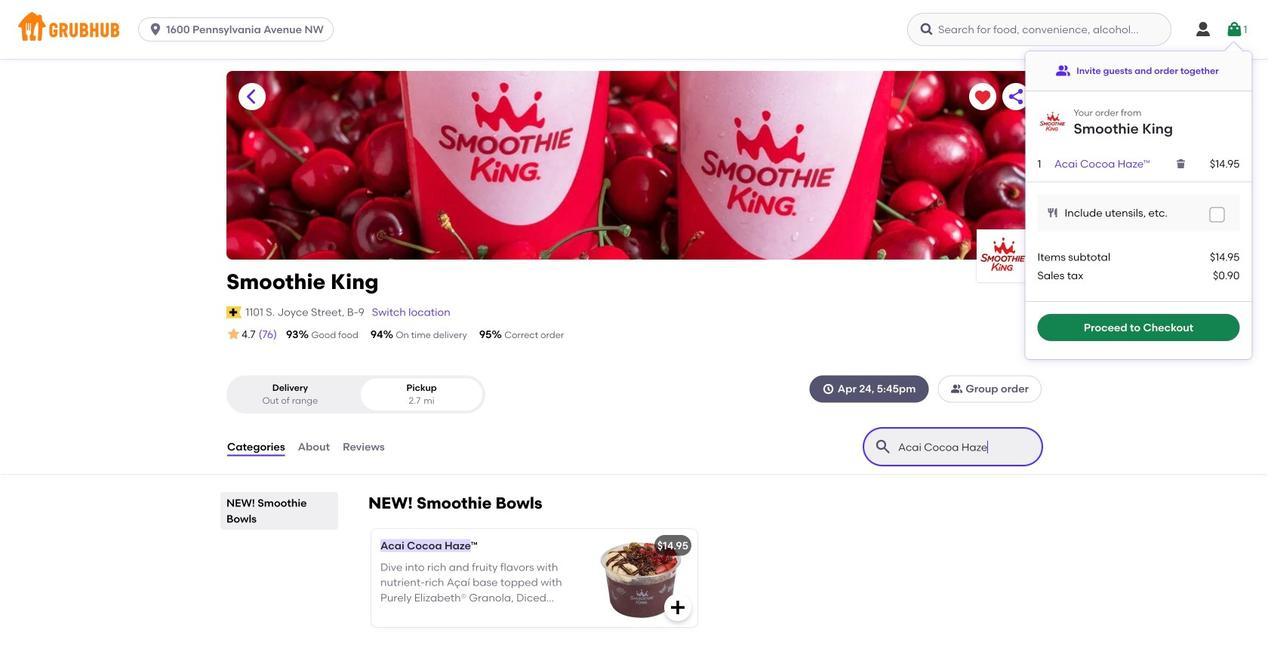 Task type: vqa. For each thing, say whether or not it's contained in the screenshot.
people icon to the left
yes



Task type: locate. For each thing, give the bounding box(es) containing it.
tooltip
[[1026, 42, 1252, 360]]

people icon image down search for food, convenience, alcohol... search field
[[1056, 63, 1071, 79]]

svg image
[[1195, 20, 1213, 39], [148, 22, 163, 37], [920, 22, 935, 37], [1176, 158, 1188, 170], [823, 383, 835, 395], [669, 599, 687, 617]]

smoothie king image
[[1038, 107, 1068, 138]]

option group
[[227, 376, 486, 414]]

2 horizontal spatial svg image
[[1226, 20, 1244, 39]]

0 horizontal spatial people icon image
[[951, 383, 963, 395]]

1 horizontal spatial people icon image
[[1056, 63, 1071, 79]]

people icon image up search smoothie king search box
[[951, 383, 963, 395]]

svg image inside main navigation navigation
[[1226, 20, 1244, 39]]

0 vertical spatial people icon image
[[1056, 63, 1071, 79]]

main navigation navigation
[[0, 0, 1269, 59]]

people icon image
[[1056, 63, 1071, 79], [951, 383, 963, 395]]

svg image
[[1226, 20, 1244, 39], [1047, 207, 1059, 219], [1213, 210, 1222, 219]]

Search for food, convenience, alcohol... search field
[[908, 13, 1172, 46]]

1 horizontal spatial svg image
[[1213, 210, 1222, 219]]

Search Smoothie King search field
[[897, 440, 1013, 455]]

smoothie king logo image
[[977, 230, 1030, 282]]

1 vertical spatial people icon image
[[951, 383, 963, 395]]



Task type: describe. For each thing, give the bounding box(es) containing it.
star icon image
[[227, 327, 242, 342]]

search icon image
[[874, 438, 893, 456]]

subscription pass image
[[227, 306, 242, 319]]

caret left icon image
[[243, 88, 261, 106]]

acai cocoa haze™ image
[[584, 529, 698, 628]]

0 horizontal spatial svg image
[[1047, 207, 1059, 219]]

share icon image
[[1007, 88, 1026, 106]]



